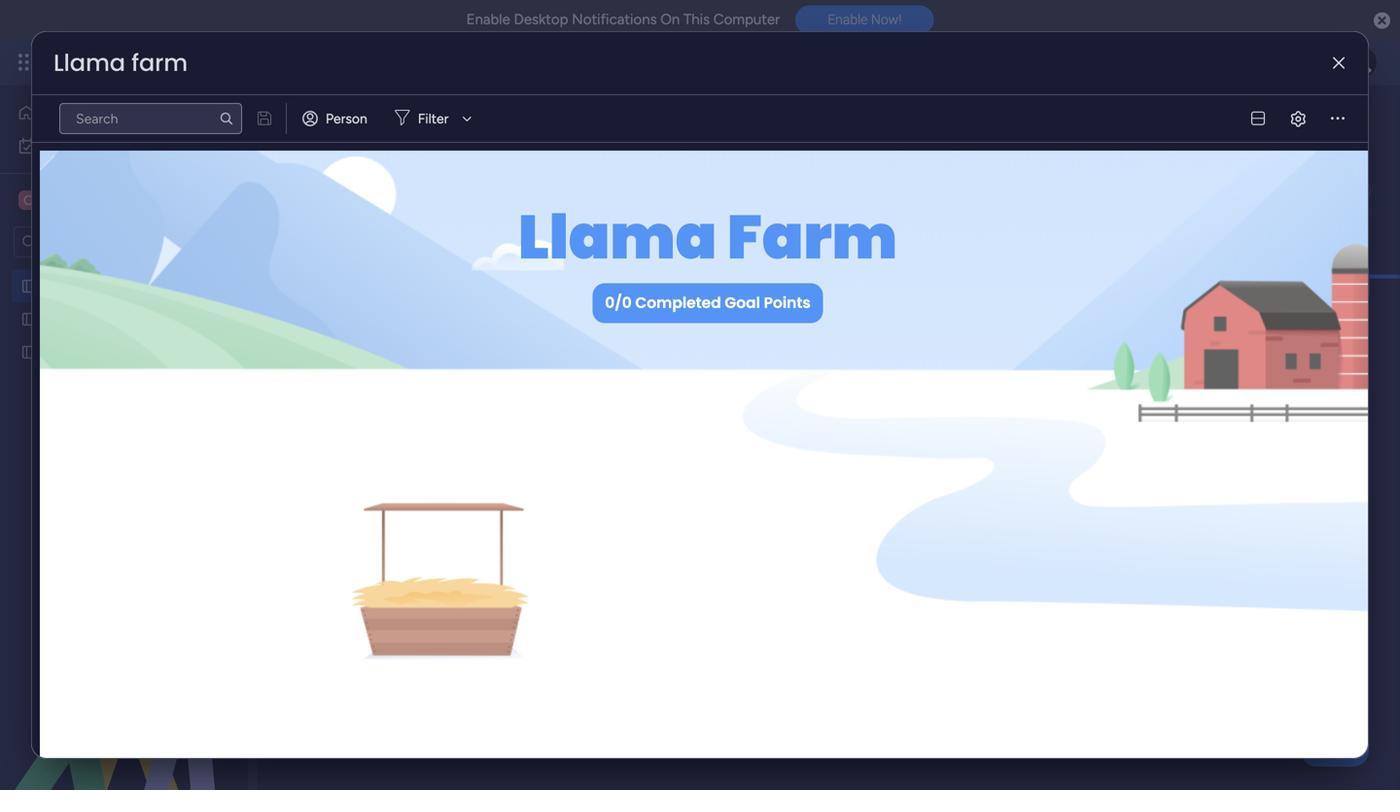 Task type: vqa. For each thing, say whether or not it's contained in the screenshot.
the leftmost "Person"
yes



Task type: describe. For each thing, give the bounding box(es) containing it.
more dots image
[[1331, 112, 1345, 126]]

digital asset management (dam) inside list box
[[46, 278, 247, 295]]

enable now! button
[[796, 5, 934, 34]]

workspace image
[[18, 190, 38, 211]]

see
[[800, 146, 823, 163]]

Llama farm field
[[49, 47, 193, 79]]

new
[[302, 234, 331, 251]]

on
[[661, 11, 680, 28]]

1 vertical spatial management
[[491, 101, 704, 144]]

more
[[826, 146, 858, 163]]

asset inside 'new asset' button
[[334, 234, 366, 251]]

angle down image
[[384, 235, 393, 250]]

main table button
[[295, 175, 404, 206]]

/ for 1
[[1309, 114, 1314, 131]]

notifications
[[572, 11, 657, 28]]

arrow down image
[[455, 107, 479, 130]]

Search in workspace field
[[41, 231, 162, 253]]

https://youtu.be/9x6_kyyrn_e
[[603, 147, 790, 164]]

computer
[[714, 11, 780, 28]]

search image
[[219, 111, 234, 126]]

more
[[335, 147, 366, 164]]

widget
[[479, 234, 522, 250]]

collapse board header image
[[1351, 183, 1366, 198]]

automate
[[1234, 182, 1295, 199]]

creative for creative requests
[[46, 311, 97, 328]]

creative requests
[[46, 311, 153, 328]]

v2 split view image
[[1252, 112, 1265, 126]]

0 horizontal spatial asset
[[88, 278, 120, 295]]

invite
[[1272, 114, 1306, 131]]

management inside list box
[[123, 278, 204, 295]]

0 vertical spatial digital
[[296, 101, 393, 144]]

invite / 1 button
[[1236, 107, 1332, 138]]

0 horizontal spatial filter button
[[387, 103, 479, 134]]

see more link
[[798, 145, 860, 164]]

enable for enable desktop notifications on this computer
[[466, 11, 510, 28]]

creative for creative assets
[[45, 191, 105, 210]]

monday work management
[[87, 51, 302, 73]]

assets
[[109, 191, 153, 210]]

now!
[[871, 11, 902, 27]]

my work option
[[12, 130, 236, 161]]

Search field
[[563, 229, 622, 256]]

0 vertical spatial person button
[[295, 103, 379, 134]]

add widget
[[451, 234, 522, 250]]

this
[[684, 11, 710, 28]]

select product image
[[18, 53, 37, 72]]

farm
[[131, 47, 188, 79]]

1 horizontal spatial person button
[[632, 227, 717, 258]]

requests
[[100, 311, 153, 328]]

desktop
[[514, 11, 568, 28]]

1
[[1318, 114, 1323, 131]]

help button
[[1301, 735, 1369, 767]]

this
[[408, 147, 431, 164]]



Task type: locate. For each thing, give the bounding box(es) containing it.
enable now!
[[828, 11, 902, 27]]

management up requests
[[123, 278, 204, 295]]

person up more
[[326, 110, 367, 127]]

2 vertical spatial public board image
[[20, 343, 39, 362]]

Digital asset management (DAM) field
[[291, 101, 816, 144]]

monday
[[87, 51, 153, 73]]

digital up creative requests
[[46, 278, 84, 295]]

1 vertical spatial /
[[1298, 182, 1304, 199]]

2
[[1307, 182, 1315, 199]]

(dam) up see
[[712, 101, 811, 144]]

my
[[45, 138, 63, 154]]

1 horizontal spatial /
[[1309, 114, 1314, 131]]

about
[[369, 147, 405, 164]]

website homepage redesign
[[46, 344, 220, 361]]

person for rightmost person popup button
[[663, 234, 705, 251]]

learn
[[298, 147, 331, 164]]

c
[[23, 192, 33, 209]]

/ inside button
[[1309, 114, 1314, 131]]

public board image for website homepage redesign
[[20, 343, 39, 362]]

0 horizontal spatial person button
[[295, 103, 379, 134]]

1 horizontal spatial digital
[[296, 101, 393, 144]]

enable desktop notifications on this computer
[[466, 11, 780, 28]]

0 vertical spatial asset
[[400, 101, 483, 144]]

work for my
[[67, 138, 96, 154]]

1 horizontal spatial (dam)
[[712, 101, 811, 144]]

1 vertical spatial asset
[[334, 234, 366, 251]]

2 enable from the left
[[828, 11, 868, 27]]

person button right search field
[[632, 227, 717, 258]]

public board image left creative requests
[[20, 310, 39, 329]]

person button
[[295, 103, 379, 134], [632, 227, 717, 258]]

homepage
[[99, 344, 164, 361]]

person
[[326, 110, 367, 127], [663, 234, 705, 251]]

1 vertical spatial work
[[67, 138, 96, 154]]

templates
[[505, 147, 566, 164]]

add widget button
[[415, 227, 531, 258]]

filter
[[418, 110, 449, 127], [754, 234, 784, 251]]

of
[[488, 147, 501, 164]]

0 vertical spatial creative
[[45, 191, 105, 210]]

dapulse x slim image
[[1333, 56, 1345, 70]]

creative right c
[[45, 191, 105, 210]]

filter for arrow down image
[[754, 234, 784, 251]]

1 vertical spatial public board image
[[20, 310, 39, 329]]

public board image down workspace icon
[[20, 277, 39, 296]]

invite / 1
[[1272, 114, 1323, 131]]

/ left 1
[[1309, 114, 1314, 131]]

automate / 2
[[1234, 182, 1315, 199]]

0 horizontal spatial digital asset management (dam)
[[46, 278, 247, 295]]

0 vertical spatial public board image
[[20, 277, 39, 296]]

main
[[325, 182, 354, 199]]

public board image for creative requests
[[20, 310, 39, 329]]

0 horizontal spatial digital
[[46, 278, 84, 295]]

/ left 2
[[1298, 182, 1304, 199]]

management up search image
[[196, 51, 302, 73]]

work right my
[[67, 138, 96, 154]]

learn more about this package of templates here: https://youtu.be/9x6_kyyrn_e see more
[[298, 146, 858, 164]]

home
[[43, 105, 80, 121]]

0 vertical spatial work
[[157, 51, 192, 73]]

llama
[[53, 47, 125, 79]]

0 vertical spatial filter button
[[387, 103, 479, 134]]

new asset
[[302, 234, 366, 251]]

public board image
[[20, 277, 39, 296], [20, 310, 39, 329], [20, 343, 39, 362]]

public board image for digital asset management (dam)
[[20, 277, 39, 296]]

list box
[[0, 266, 248, 632]]

1 vertical spatial filter
[[754, 234, 784, 251]]

2 vertical spatial management
[[123, 278, 204, 295]]

enable left desktop
[[466, 11, 510, 28]]

public board image left website
[[20, 343, 39, 362]]

1 vertical spatial filter button
[[723, 227, 815, 258]]

0 horizontal spatial person
[[326, 110, 367, 127]]

my work
[[45, 138, 96, 154]]

filter for arrow down icon
[[418, 110, 449, 127]]

add
[[451, 234, 476, 250]]

/ for 2
[[1298, 182, 1304, 199]]

home link
[[12, 97, 236, 128]]

work right monday
[[157, 51, 192, 73]]

digital asset management (dam) up templates
[[296, 101, 811, 144]]

person for the top person popup button
[[326, 110, 367, 127]]

person button up more
[[295, 103, 379, 134]]

management up here: at the top
[[491, 101, 704, 144]]

workspace selection element
[[18, 189, 156, 212]]

0 horizontal spatial work
[[67, 138, 96, 154]]

asset
[[400, 101, 483, 144], [334, 234, 366, 251], [88, 278, 120, 295]]

1 horizontal spatial filter
[[754, 234, 784, 251]]

1 horizontal spatial asset
[[334, 234, 366, 251]]

website
[[46, 344, 96, 361]]

enable inside button
[[828, 11, 868, 27]]

/
[[1309, 114, 1314, 131], [1298, 182, 1304, 199]]

2 public board image from the top
[[20, 310, 39, 329]]

person down https://youtu.be/9x6_kyyrn_e
[[663, 234, 705, 251]]

creative inside workspace selection element
[[45, 191, 105, 210]]

filter left arrow down image
[[754, 234, 784, 251]]

table
[[357, 182, 389, 199]]

0 horizontal spatial (dam)
[[207, 278, 247, 295]]

Filter dashboard by text search field
[[59, 103, 242, 134]]

package
[[434, 147, 485, 164]]

(dam) inside list box
[[207, 278, 247, 295]]

1 public board image from the top
[[20, 277, 39, 296]]

creative
[[45, 191, 105, 210], [46, 311, 97, 328]]

1 vertical spatial person
[[663, 234, 705, 251]]

work inside option
[[67, 138, 96, 154]]

0 vertical spatial filter
[[418, 110, 449, 127]]

dapulse close image
[[1374, 11, 1391, 31]]

option
[[0, 269, 248, 273]]

lottie animation element
[[0, 594, 248, 791]]

list box containing digital asset management (dam)
[[0, 266, 248, 632]]

digital asset management (dam)
[[296, 101, 811, 144], [46, 278, 247, 295]]

1 horizontal spatial person
[[663, 234, 705, 251]]

new asset button
[[295, 227, 374, 258]]

(dam)
[[712, 101, 811, 144], [207, 278, 247, 295]]

0 vertical spatial digital asset management (dam)
[[296, 101, 811, 144]]

1 horizontal spatial work
[[157, 51, 192, 73]]

0 horizontal spatial /
[[1298, 182, 1304, 199]]

0 vertical spatial (dam)
[[712, 101, 811, 144]]

arrow down image
[[791, 231, 815, 254]]

1 horizontal spatial enable
[[828, 11, 868, 27]]

digital asset management (dam) up requests
[[46, 278, 247, 295]]

None search field
[[59, 103, 242, 134]]

enable left now!
[[828, 11, 868, 27]]

john smith image
[[1346, 47, 1377, 78]]

home option
[[12, 97, 236, 128]]

2 horizontal spatial asset
[[400, 101, 483, 144]]

0 horizontal spatial filter
[[418, 110, 449, 127]]

v2 search image
[[549, 231, 563, 253]]

main table
[[325, 182, 389, 199]]

creative assets
[[45, 191, 153, 210]]

1 vertical spatial digital asset management (dam)
[[46, 278, 247, 295]]

asset right new
[[334, 234, 366, 251]]

creative up website
[[46, 311, 97, 328]]

asset up creative requests
[[88, 278, 120, 295]]

3 public board image from the top
[[20, 343, 39, 362]]

(dam) up the redesign
[[207, 278, 247, 295]]

work for monday
[[157, 51, 192, 73]]

llama farm
[[53, 47, 188, 79]]

digital up more
[[296, 101, 393, 144]]

management
[[196, 51, 302, 73], [491, 101, 704, 144], [123, 278, 204, 295]]

work
[[157, 51, 192, 73], [67, 138, 96, 154]]

1 vertical spatial (dam)
[[207, 278, 247, 295]]

1 horizontal spatial digital asset management (dam)
[[296, 101, 811, 144]]

1 enable from the left
[[466, 11, 510, 28]]

0 horizontal spatial enable
[[466, 11, 510, 28]]

1 vertical spatial person button
[[632, 227, 717, 258]]

filter button
[[387, 103, 479, 134], [723, 227, 815, 258]]

1 horizontal spatial filter button
[[723, 227, 815, 258]]

1 vertical spatial creative
[[46, 311, 97, 328]]

redesign
[[167, 344, 220, 361]]

enable
[[466, 11, 510, 28], [828, 11, 868, 27]]

here:
[[569, 147, 600, 164]]

lottie animation image
[[0, 594, 248, 791]]

0 vertical spatial /
[[1309, 114, 1314, 131]]

enable for enable now!
[[828, 11, 868, 27]]

asset up package
[[400, 101, 483, 144]]

2 vertical spatial asset
[[88, 278, 120, 295]]

0 vertical spatial person
[[326, 110, 367, 127]]

digital
[[296, 101, 393, 144], [46, 278, 84, 295]]

filter left arrow down icon
[[418, 110, 449, 127]]

1 vertical spatial digital
[[46, 278, 84, 295]]

my work link
[[12, 130, 236, 161]]

help
[[1318, 741, 1353, 761]]

0 vertical spatial management
[[196, 51, 302, 73]]



